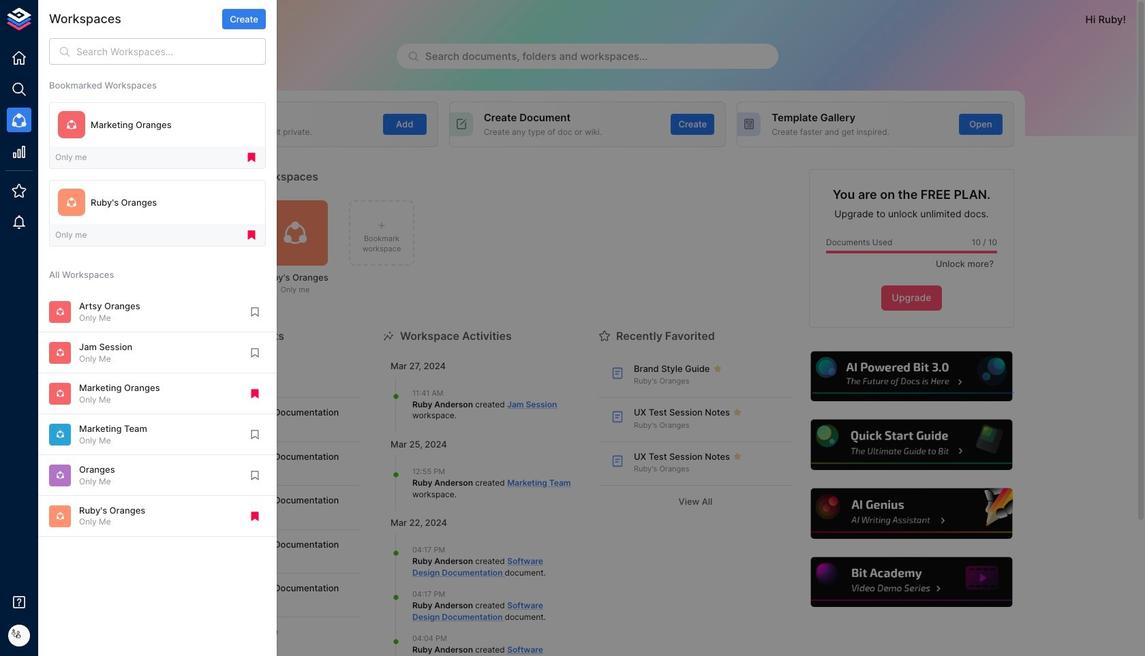 Task type: locate. For each thing, give the bounding box(es) containing it.
Search Workspaces... text field
[[76, 38, 266, 65]]

1 bookmark image from the top
[[249, 306, 261, 318]]

4 help image from the top
[[809, 556, 1015, 610]]

2 vertical spatial remove bookmark image
[[249, 511, 261, 523]]

0 vertical spatial remove bookmark image
[[245, 151, 258, 164]]

0 vertical spatial bookmark image
[[249, 306, 261, 318]]

1 vertical spatial remove bookmark image
[[249, 388, 261, 400]]

help image
[[809, 350, 1015, 404], [809, 418, 1015, 472], [809, 487, 1015, 541], [809, 556, 1015, 610]]

3 help image from the top
[[809, 487, 1015, 541]]

1 vertical spatial bookmark image
[[249, 347, 261, 359]]

remove bookmark image
[[245, 151, 258, 164], [249, 388, 261, 400], [249, 511, 261, 523]]

2 vertical spatial bookmark image
[[249, 429, 261, 441]]

bookmark image
[[249, 306, 261, 318], [249, 347, 261, 359], [249, 429, 261, 441]]



Task type: describe. For each thing, give the bounding box(es) containing it.
remove bookmark image
[[245, 229, 258, 241]]

1 help image from the top
[[809, 350, 1015, 404]]

2 help image from the top
[[809, 418, 1015, 472]]

3 bookmark image from the top
[[249, 429, 261, 441]]

2 bookmark image from the top
[[249, 347, 261, 359]]

bookmark image
[[249, 470, 261, 482]]



Task type: vqa. For each thing, say whether or not it's contained in the screenshot.
the Table of Contents icon
no



